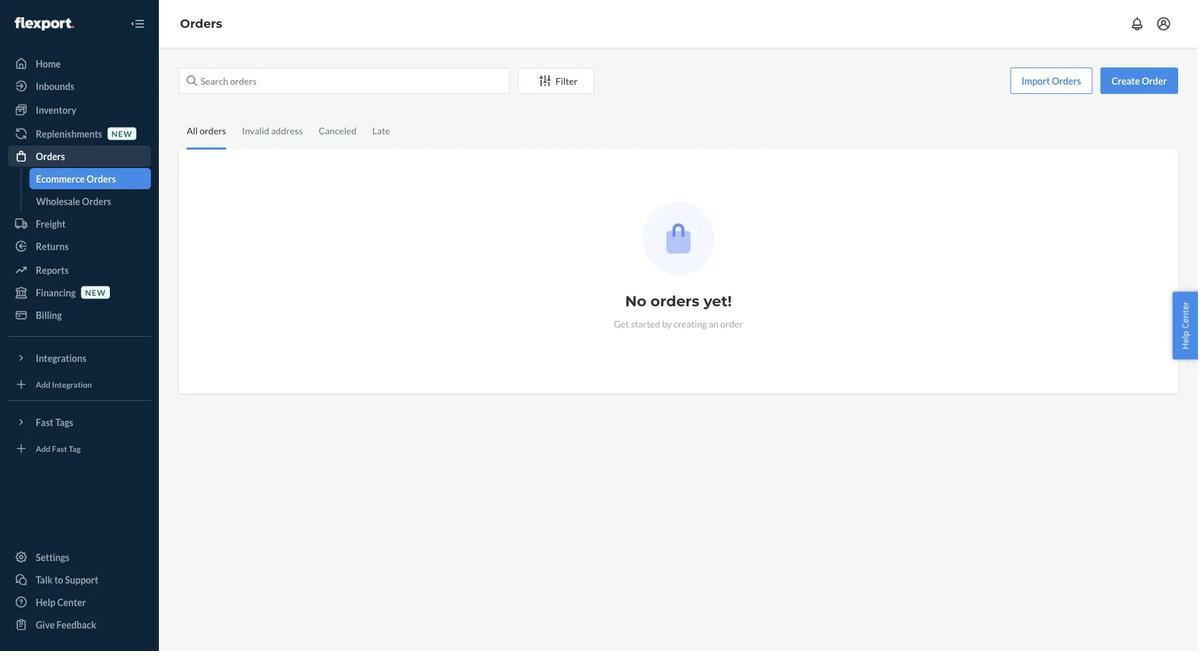 Task type: describe. For each thing, give the bounding box(es) containing it.
billing link
[[8, 305, 151, 326]]

import orders
[[1022, 75, 1082, 86]]

wholesale orders
[[36, 196, 111, 207]]

billing
[[36, 310, 62, 321]]

give feedback
[[36, 619, 96, 631]]

no orders yet!
[[625, 292, 732, 310]]

freight
[[36, 218, 66, 229]]

fast tags
[[36, 417, 73, 428]]

import
[[1022, 75, 1050, 86]]

settings link
[[8, 547, 151, 568]]

ecommerce orders
[[36, 173, 116, 184]]

integrations
[[36, 353, 86, 364]]

new for financing
[[85, 288, 106, 297]]

1 vertical spatial help center
[[36, 597, 86, 608]]

create
[[1112, 75, 1140, 86]]

inbounds
[[36, 80, 74, 92]]

creating
[[674, 318, 707, 329]]

inventory
[[36, 104, 76, 116]]

help center inside button
[[1180, 302, 1191, 350]]

help center button
[[1173, 292, 1198, 360]]

support
[[65, 574, 98, 586]]

filter button
[[518, 68, 595, 94]]

all
[[187, 125, 198, 136]]

orders up ecommerce
[[36, 151, 65, 162]]

orders for import orders
[[1052, 75, 1082, 86]]

search image
[[187, 75, 197, 86]]

add for add fast tag
[[36, 444, 50, 454]]

invalid address
[[242, 125, 303, 136]]

integration
[[52, 380, 92, 389]]

wholesale
[[36, 196, 80, 207]]

empty list image
[[643, 203, 715, 275]]

open notifications image
[[1130, 16, 1145, 32]]

yet!
[[704, 292, 732, 310]]

financing
[[36, 287, 76, 298]]

create order link
[[1101, 68, 1179, 94]]

tags
[[55, 417, 73, 428]]

wholesale orders link
[[29, 191, 151, 212]]

give feedback button
[[8, 614, 151, 636]]

inbounds link
[[8, 75, 151, 97]]

1 vertical spatial help
[[36, 597, 55, 608]]

late
[[372, 125, 390, 136]]

reports link
[[8, 260, 151, 281]]

flexport logo image
[[15, 17, 74, 30]]

ecommerce orders link
[[29, 168, 151, 189]]

Search orders text field
[[179, 68, 510, 94]]

ecommerce
[[36, 173, 85, 184]]

order
[[721, 318, 743, 329]]

orders for ecommerce orders
[[87, 173, 116, 184]]

home
[[36, 58, 61, 69]]



Task type: vqa. For each thing, say whether or not it's contained in the screenshot.
options.
no



Task type: locate. For each thing, give the bounding box(es) containing it.
open account menu image
[[1156, 16, 1172, 32]]

orders
[[200, 125, 226, 136], [651, 292, 700, 310]]

0 vertical spatial orders
[[200, 125, 226, 136]]

orders down "ecommerce orders" link
[[82, 196, 111, 207]]

reports
[[36, 265, 69, 276]]

no
[[625, 292, 647, 310]]

0 vertical spatial orders link
[[180, 16, 222, 31]]

add left the "integration"
[[36, 380, 50, 389]]

new down inventory link
[[112, 129, 132, 138]]

help center
[[1180, 302, 1191, 350], [36, 597, 86, 608]]

talk
[[36, 574, 53, 586]]

add fast tag
[[36, 444, 81, 454]]

fast inside dropdown button
[[36, 417, 53, 428]]

orders up the get started by creating an order
[[651, 292, 700, 310]]

fast tags button
[[8, 412, 151, 433]]

0 vertical spatial add
[[36, 380, 50, 389]]

0 horizontal spatial help center
[[36, 597, 86, 608]]

add integration link
[[8, 374, 151, 395]]

1 vertical spatial center
[[57, 597, 86, 608]]

give
[[36, 619, 55, 631]]

orders link up 'ecommerce orders'
[[8, 146, 151, 167]]

create order
[[1112, 75, 1167, 86]]

new for replenishments
[[112, 129, 132, 138]]

orders link up search image
[[180, 16, 222, 31]]

0 horizontal spatial orders
[[200, 125, 226, 136]]

1 vertical spatial orders link
[[8, 146, 151, 167]]

add fast tag link
[[8, 438, 151, 460]]

center inside button
[[1180, 302, 1191, 329]]

filter
[[556, 75, 578, 86]]

center
[[1180, 302, 1191, 329], [57, 597, 86, 608]]

0 vertical spatial center
[[1180, 302, 1191, 329]]

orders for all
[[200, 125, 226, 136]]

integrations button
[[8, 348, 151, 369]]

add
[[36, 380, 50, 389], [36, 444, 50, 454]]

new down reports link
[[85, 288, 106, 297]]

fast left tag
[[52, 444, 67, 454]]

an
[[709, 318, 719, 329]]

0 horizontal spatial help
[[36, 597, 55, 608]]

new
[[112, 129, 132, 138], [85, 288, 106, 297]]

1 horizontal spatial orders
[[651, 292, 700, 310]]

address
[[271, 125, 303, 136]]

orders inside button
[[1052, 75, 1082, 86]]

add down the fast tags
[[36, 444, 50, 454]]

add for add integration
[[36, 380, 50, 389]]

1 vertical spatial fast
[[52, 444, 67, 454]]

orders right all
[[200, 125, 226, 136]]

get
[[614, 318, 629, 329]]

1 horizontal spatial orders link
[[180, 16, 222, 31]]

1 vertical spatial new
[[85, 288, 106, 297]]

help
[[1180, 331, 1191, 350], [36, 597, 55, 608]]

0 vertical spatial fast
[[36, 417, 53, 428]]

orders
[[180, 16, 222, 31], [1052, 75, 1082, 86], [36, 151, 65, 162], [87, 173, 116, 184], [82, 196, 111, 207]]

inventory link
[[8, 99, 151, 121]]

fast
[[36, 417, 53, 428], [52, 444, 67, 454]]

help inside button
[[1180, 331, 1191, 350]]

0 horizontal spatial new
[[85, 288, 106, 297]]

1 horizontal spatial new
[[112, 129, 132, 138]]

tag
[[69, 444, 81, 454]]

help center link
[[8, 592, 151, 613]]

2 add from the top
[[36, 444, 50, 454]]

orders link
[[180, 16, 222, 31], [8, 146, 151, 167]]

settings
[[36, 552, 69, 563]]

by
[[662, 318, 672, 329]]

1 horizontal spatial center
[[1180, 302, 1191, 329]]

orders up search image
[[180, 16, 222, 31]]

returns
[[36, 241, 69, 252]]

feedback
[[57, 619, 96, 631]]

orders right the import
[[1052, 75, 1082, 86]]

fast left tags
[[36, 417, 53, 428]]

get started by creating an order
[[614, 318, 743, 329]]

orders for no
[[651, 292, 700, 310]]

invalid
[[242, 125, 269, 136]]

0 horizontal spatial orders link
[[8, 146, 151, 167]]

orders for wholesale orders
[[82, 196, 111, 207]]

talk to support button
[[8, 569, 151, 591]]

1 horizontal spatial help center
[[1180, 302, 1191, 350]]

add integration
[[36, 380, 92, 389]]

order
[[1142, 75, 1167, 86]]

returns link
[[8, 236, 151, 257]]

orders up wholesale orders link
[[87, 173, 116, 184]]

close navigation image
[[130, 16, 146, 32]]

0 horizontal spatial center
[[57, 597, 86, 608]]

0 vertical spatial help
[[1180, 331, 1191, 350]]

canceled
[[319, 125, 357, 136]]

1 vertical spatial add
[[36, 444, 50, 454]]

0 vertical spatial help center
[[1180, 302, 1191, 350]]

replenishments
[[36, 128, 102, 139]]

to
[[54, 574, 63, 586]]

freight link
[[8, 213, 151, 234]]

0 vertical spatial new
[[112, 129, 132, 138]]

all orders
[[187, 125, 226, 136]]

import orders button
[[1011, 68, 1093, 94]]

talk to support
[[36, 574, 98, 586]]

1 horizontal spatial help
[[1180, 331, 1191, 350]]

started
[[631, 318, 660, 329]]

1 vertical spatial orders
[[651, 292, 700, 310]]

home link
[[8, 53, 151, 74]]

1 add from the top
[[36, 380, 50, 389]]



